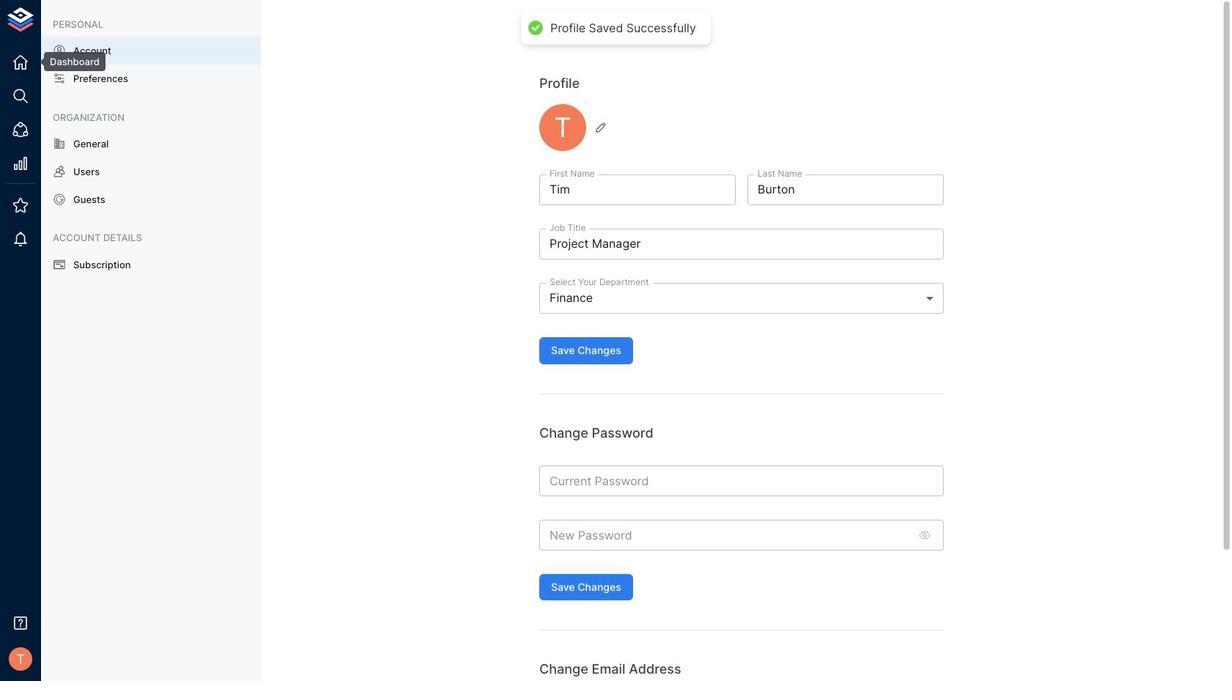Task type: describe. For each thing, give the bounding box(es) containing it.
2 password password field from the top
[[540, 520, 911, 551]]

CEO text field
[[540, 229, 945, 260]]

1 password password field from the top
[[540, 466, 945, 496]]



Task type: vqa. For each thing, say whether or not it's contained in the screenshot.
 field
yes



Task type: locate. For each thing, give the bounding box(es) containing it.
Password password field
[[540, 466, 945, 496], [540, 520, 911, 551]]

0 vertical spatial password password field
[[540, 466, 945, 496]]

Doe text field
[[748, 175, 945, 205]]

1 vertical spatial password password field
[[540, 520, 911, 551]]

tooltip
[[34, 52, 105, 71]]

status
[[550, 21, 696, 36]]

  field
[[540, 283, 945, 314]]

John text field
[[540, 175, 736, 205]]



